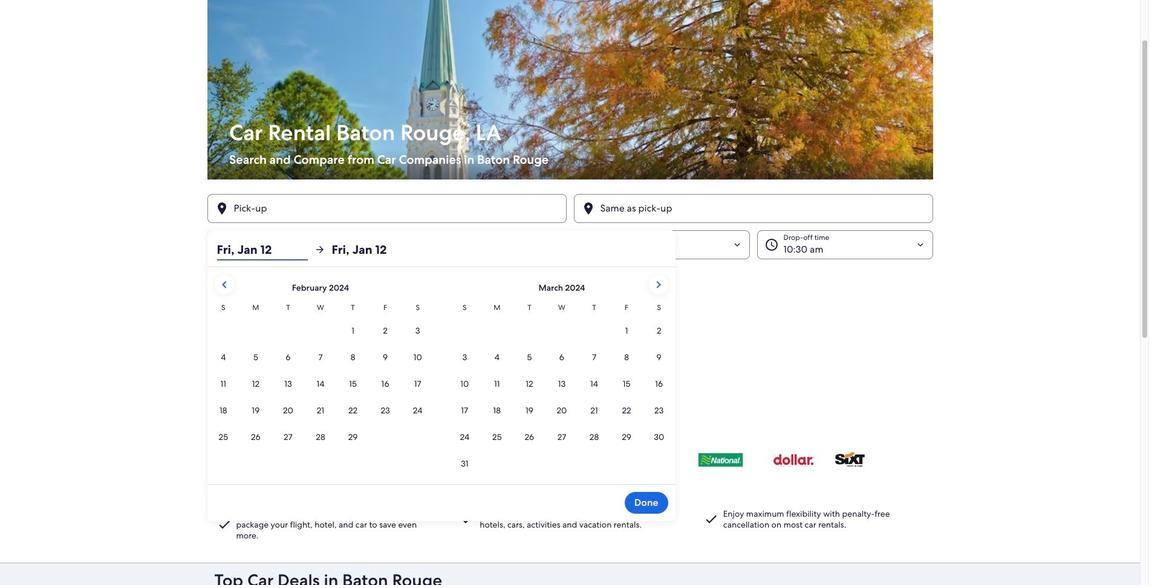 Task type: describe. For each thing, give the bounding box(es) containing it.
breadcrumbs region
[[0, 0, 1141, 564]]

next month image
[[651, 278, 666, 292]]



Task type: vqa. For each thing, say whether or not it's contained in the screenshot.
'Sign in' dropdown button
no



Task type: locate. For each thing, give the bounding box(es) containing it.
previous month image
[[217, 278, 231, 292]]

car suppliers logo image
[[215, 438, 926, 482]]



